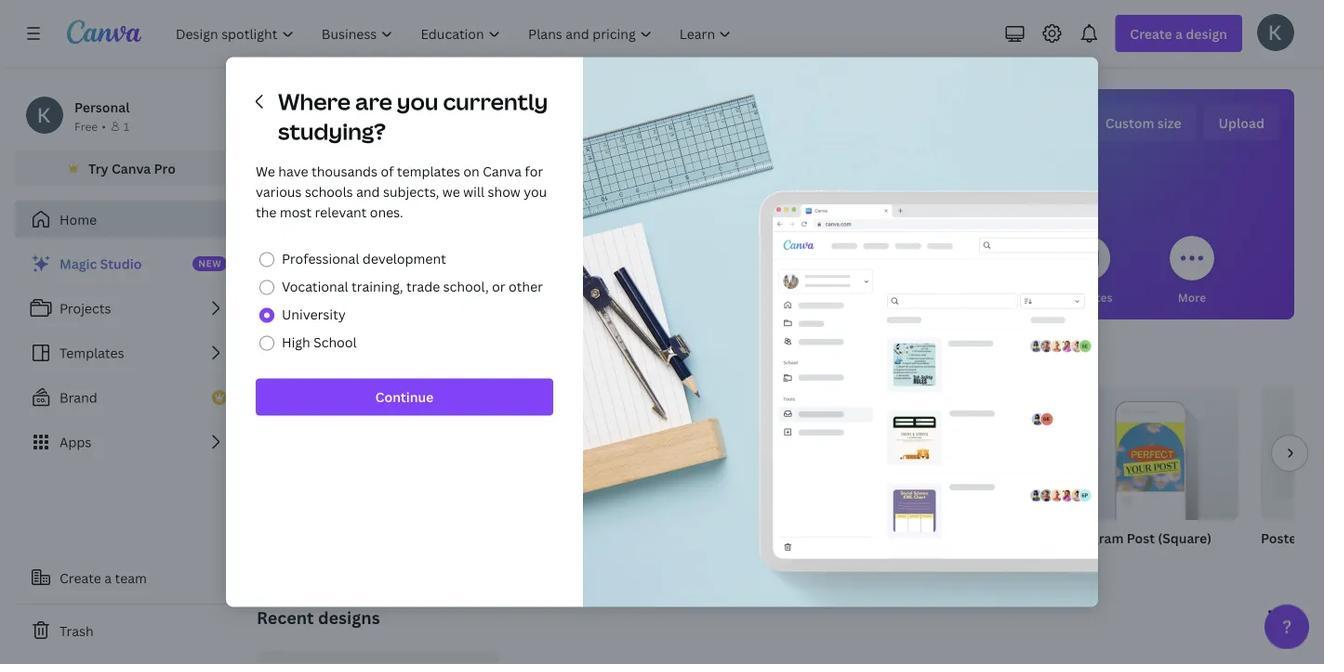 Task type: describe. For each thing, give the bounding box(es) containing it.
we have thousands of templates on canva for various schools and subjects, we will show you the most relevant ones.
[[256, 163, 547, 221]]

most
[[280, 204, 312, 221]]

video group
[[859, 387, 1038, 571]]

professional
[[282, 250, 359, 268]]

brand link
[[15, 379, 242, 417]]

training,
[[352, 278, 403, 296]]

whiteboards
[[533, 290, 602, 305]]

university
[[282, 306, 346, 324]]

instagram
[[1060, 530, 1124, 547]]

you inside where are you currently studying?
[[397, 86, 438, 117]]

0 vertical spatial will
[[657, 111, 705, 151]]

for you button
[[337, 223, 381, 320]]

create a team
[[60, 570, 147, 587]]

group for instagram post (square)
[[1060, 387, 1239, 521]]

vocational
[[282, 278, 348, 296]]

print products button
[[945, 223, 1023, 320]]

show
[[488, 183, 521, 201]]

we
[[256, 163, 275, 180]]

more
[[1178, 290, 1206, 305]]

canva inside button
[[112, 159, 151, 177]]

post
[[1127, 530, 1155, 547]]

team
[[115, 570, 147, 587]]

1
[[124, 119, 129, 134]]

presentation (16:9)
[[658, 530, 779, 547]]

a
[[104, 570, 112, 587]]

list containing magic studio
[[15, 245, 242, 461]]

poster
[[1261, 530, 1302, 547]]

more button
[[1170, 223, 1214, 320]]

various
[[256, 183, 302, 201]]

to
[[386, 349, 404, 372]]

projects link
[[15, 290, 242, 327]]

recent
[[257, 607, 314, 630]]

personal
[[74, 98, 130, 116]]

free
[[74, 119, 98, 134]]

what
[[572, 111, 651, 151]]

design
[[773, 111, 868, 151]]

professional development
[[282, 250, 446, 268]]

videos button
[[857, 223, 902, 320]]

new
[[198, 258, 222, 270]]

have
[[278, 163, 308, 180]]

templates
[[60, 345, 124, 362]]

(18
[[1305, 530, 1324, 547]]

designs
[[318, 607, 380, 630]]

instagram post (square)
[[1060, 530, 1212, 547]]

try canva pro button
[[15, 151, 242, 186]]

presentations
[[634, 290, 709, 305]]

videos
[[861, 290, 898, 305]]

try canva pro
[[88, 159, 176, 177]]

apps link
[[15, 424, 242, 461]]

relevant
[[315, 204, 367, 221]]

where
[[278, 86, 351, 117]]

for
[[525, 163, 543, 180]]

social media button
[[741, 223, 810, 320]]

you left "design" on the right
[[711, 111, 767, 151]]

•
[[102, 119, 106, 134]]

print
[[945, 290, 971, 305]]

you might want to try...
[[257, 349, 444, 372]]

development
[[363, 250, 446, 268]]

(square)
[[1158, 530, 1212, 547]]

whiteboard group
[[457, 387, 636, 571]]

studio
[[100, 255, 142, 273]]

presentations button
[[634, 223, 709, 320]]

docs button
[[441, 223, 485, 320]]

1 group from the left
[[257, 387, 435, 521]]

high school
[[282, 334, 357, 351]]

where are you currently studying?
[[278, 86, 548, 146]]

school
[[313, 334, 357, 351]]

recent designs
[[257, 607, 380, 630]]

ones.
[[370, 204, 403, 221]]

docs
[[449, 290, 477, 305]]



Task type: vqa. For each thing, say whether or not it's contained in the screenshot.
ABOUT link
no



Task type: locate. For each thing, give the bounding box(es) containing it.
brand
[[60, 389, 97, 407]]

0 horizontal spatial will
[[463, 183, 485, 201]]

group for presentation (16:9)
[[658, 387, 837, 521]]

1 horizontal spatial will
[[657, 111, 705, 151]]

subjects,
[[383, 183, 439, 201]]

you
[[257, 349, 287, 372]]

top level navigation element
[[164, 15, 747, 52]]

list
[[15, 245, 242, 461]]

magic
[[60, 255, 97, 273]]

want
[[342, 349, 382, 372]]

what will you design today?
[[572, 111, 979, 151]]

for you
[[339, 290, 379, 305]]

will right what on the left top of page
[[657, 111, 705, 151]]

templates link
[[15, 335, 242, 372]]

pro
[[154, 159, 176, 177]]

0 horizontal spatial canva
[[112, 159, 151, 177]]

templates
[[397, 163, 460, 180]]

are
[[355, 86, 392, 117]]

websites
[[1063, 290, 1113, 305]]

canva right try
[[112, 159, 151, 177]]

social media
[[741, 290, 810, 305]]

will
[[657, 111, 705, 151], [463, 183, 485, 201]]

projects
[[60, 300, 111, 318]]

products
[[974, 290, 1023, 305]]

(16:9)
[[743, 530, 779, 547]]

vocational training, trade school, or other
[[282, 278, 543, 296]]

and
[[356, 183, 380, 201]]

canva
[[112, 159, 151, 177], [483, 163, 522, 180]]

group
[[257, 387, 435, 521], [457, 387, 636, 521], [658, 387, 837, 521], [859, 387, 1038, 521], [1060, 387, 1239, 521]]

canva inside we have thousands of templates on canva for various schools and subjects, we will show you the most relevant ones.
[[483, 163, 522, 180]]

3 group from the left
[[658, 387, 837, 521]]

presentation (16:9) group
[[658, 387, 837, 571]]

for
[[339, 290, 356, 305]]

websites button
[[1063, 223, 1113, 320]]

home
[[60, 211, 97, 228]]

whiteboards button
[[533, 223, 602, 320]]

instagram post (square) group
[[1060, 387, 1239, 571]]

5 group from the left
[[1060, 387, 1239, 521]]

magic studio
[[60, 255, 142, 273]]

1 vertical spatial will
[[463, 183, 485, 201]]

you down for
[[524, 183, 547, 201]]

on
[[463, 163, 480, 180]]

poster (18
[[1261, 530, 1324, 547]]

trash
[[60, 623, 94, 640]]

social
[[741, 290, 774, 305]]

try...
[[408, 349, 444, 372]]

2 group from the left
[[457, 387, 636, 521]]

thousands
[[311, 163, 378, 180]]

of
[[381, 163, 394, 180]]

continue
[[375, 389, 434, 406]]

might
[[291, 349, 338, 372]]

home link
[[15, 201, 242, 238]]

video
[[859, 530, 896, 547]]

will inside we have thousands of templates on canva for various schools and subjects, we will show you the most relevant ones.
[[463, 183, 485, 201]]

or
[[492, 278, 505, 296]]

group for video
[[859, 387, 1038, 521]]

schools
[[305, 183, 353, 201]]

print products
[[945, 290, 1023, 305]]

option group
[[256, 245, 553, 357]]

None search field
[[497, 173, 1054, 210]]

media
[[777, 290, 810, 305]]

presentation
[[658, 530, 740, 547]]

option group containing professional development
[[256, 245, 553, 357]]

try
[[88, 159, 108, 177]]

other
[[509, 278, 543, 296]]

you right are
[[397, 86, 438, 117]]

continue button
[[256, 379, 553, 416]]

currently
[[443, 86, 548, 117]]

you right "for"
[[359, 290, 379, 305]]

apps
[[60, 434, 91, 451]]

4 group from the left
[[859, 387, 1038, 521]]

the
[[256, 204, 277, 221]]

you inside button
[[359, 290, 379, 305]]

today?
[[874, 111, 979, 151]]

create
[[60, 570, 101, 587]]

you inside we have thousands of templates on canva for various schools and subjects, we will show you the most relevant ones.
[[524, 183, 547, 201]]

will down on
[[463, 183, 485, 201]]

free •
[[74, 119, 106, 134]]

studying?
[[278, 116, 386, 146]]

poster (18 × 24 in portrait) group
[[1261, 387, 1324, 571]]

school,
[[443, 278, 489, 296]]

canva up show
[[483, 163, 522, 180]]

high
[[282, 334, 310, 351]]

1 horizontal spatial canva
[[483, 163, 522, 180]]

we
[[442, 183, 460, 201]]



